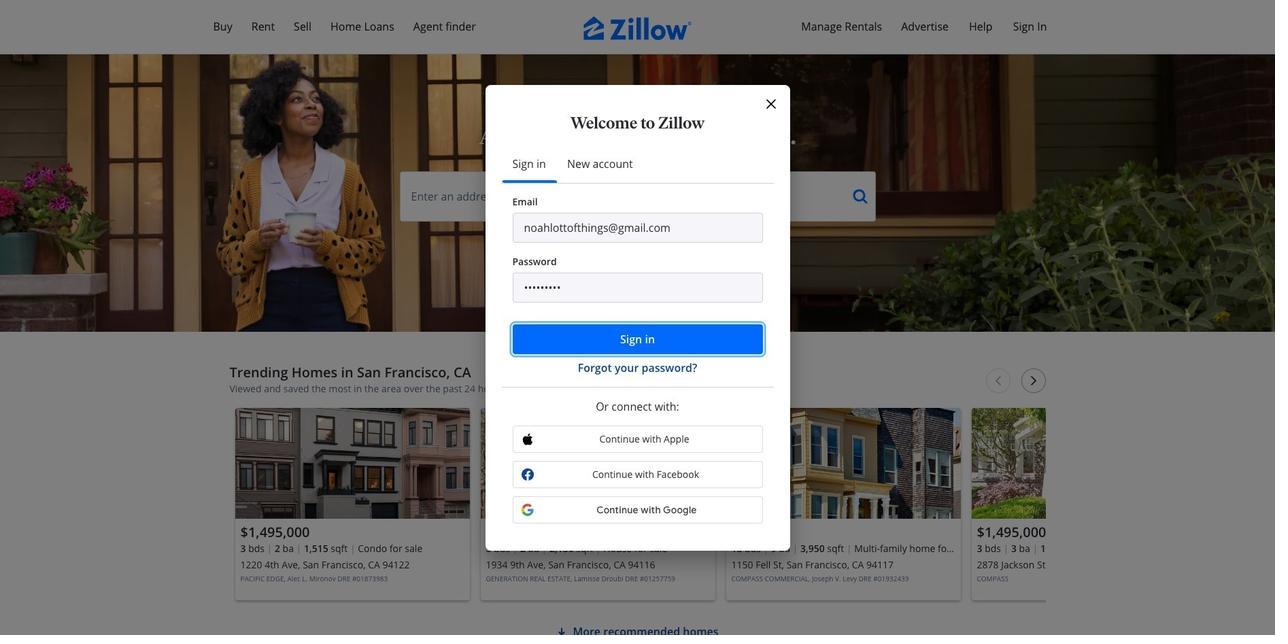 Task type: describe. For each thing, give the bounding box(es) containing it.
1150 fell st, san francisco, ca 94117 image
[[726, 408, 961, 519]]

zillow logo image
[[583, 16, 692, 40]]

authentication tabs tab list
[[502, 145, 774, 183]]

more recommended homes image
[[557, 627, 568, 635]]

1220 4th ave, san francisco, ca 94122 image
[[235, 408, 470, 519]]

1934 9th ave, san francisco, ca 94116 image
[[481, 408, 715, 519]]

1 group from the left
[[235, 408, 470, 601]]

4 group from the left
[[972, 408, 1207, 601]]

sign in actions group
[[513, 324, 763, 376]]

Enter password password field
[[513, 272, 763, 302]]

1934 9th ave, san francisco, ca 94116 element
[[481, 408, 715, 601]]



Task type: locate. For each thing, give the bounding box(es) containing it.
main navigation
[[0, 0, 1276, 225]]

2878 jackson st, san francisco, ca 94115 image
[[972, 408, 1207, 519]]

group
[[235, 408, 470, 601], [481, 408, 715, 601], [726, 408, 961, 601], [972, 408, 1207, 601]]

1150 fell st, san francisco, ca 94117 element
[[726, 408, 961, 601]]

2 group from the left
[[481, 408, 715, 601]]

list
[[230, 403, 1207, 613]]

None submit
[[513, 324, 763, 354]]

home recommendations carousel element
[[230, 365, 1207, 613]]

2878 jackson st, san francisco, ca 94115 element
[[972, 408, 1207, 601]]

3 group from the left
[[726, 408, 961, 601]]

dialog
[[485, 85, 790, 551]]

Enter email email field
[[513, 213, 763, 243]]

1220 4th ave, san francisco, ca 94122 element
[[235, 408, 470, 601]]



Task type: vqa. For each thing, say whether or not it's contained in the screenshot.
siding
no



